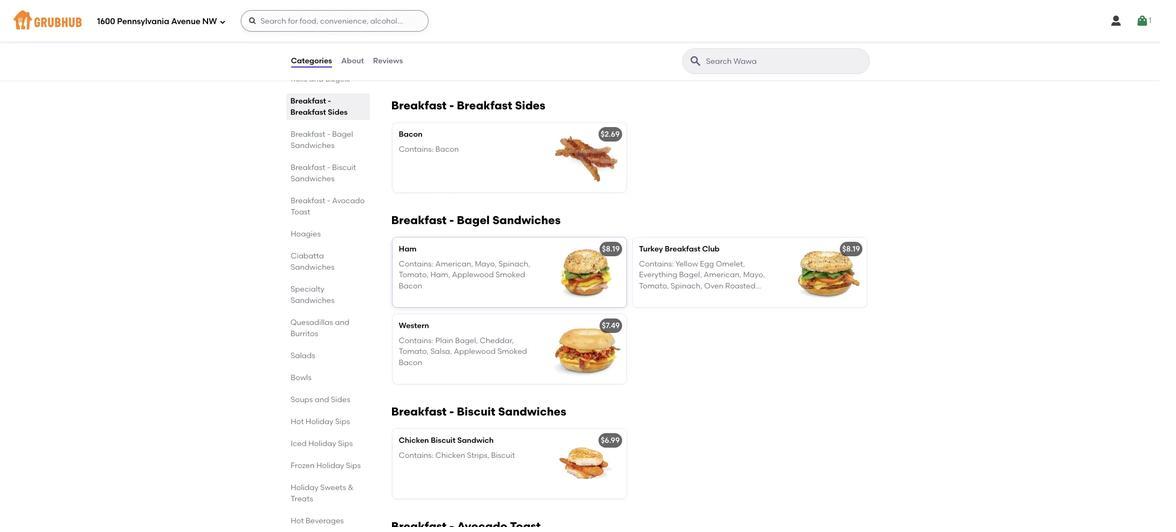 Task type: describe. For each thing, give the bounding box(es) containing it.
magnifying glass icon image
[[689, 55, 702, 68]]

mayo, inside contains: american, mayo, spinach, tomato, ham, applewood smoked bacon
[[475, 260, 497, 269]]

contains: yellow egg omelet, everything bagel, american, mayo, tomato, spinach, oven roasted turkey, applewood smoked bacon
[[639, 260, 765, 302]]

biscuit up the contains: chicken strips, biscuit
[[431, 436, 456, 445]]

1 horizontal spatial svg image
[[248, 17, 257, 25]]

smoked for $8.19
[[496, 271, 525, 280]]

ciabatta
[[291, 252, 324, 261]]

contains: for turkey breakfast club
[[639, 260, 674, 269]]

1 vertical spatial chicken
[[436, 451, 465, 460]]

treats
[[291, 495, 313, 504]]

contains: for western
[[399, 336, 434, 346]]

sweets
[[320, 483, 346, 493]]

breakfast inside breakfast - bagel sandwiches 'tab'
[[291, 130, 325, 139]]

club
[[703, 245, 720, 254]]

turkey
[[639, 245, 663, 254]]

breakfast inside breakfast - biscuit sandwiches
[[291, 163, 325, 172]]

1 svg image from the left
[[1110, 14, 1123, 27]]

1 horizontal spatial breakfast - breakfast sides
[[391, 99, 546, 112]]

rolls
[[291, 75, 307, 84]]

frozen holiday sips tab
[[291, 460, 366, 472]]

omelet,
[[716, 260, 745, 269]]

- inside breakfast - avocado toast
[[327, 196, 330, 206]]

pennsylvania
[[117, 16, 169, 26]]

sides inside tab
[[331, 395, 350, 405]]

chicken biscuit sandwich image
[[546, 429, 626, 499]]

$8.19 for contains: yellow egg omelet, everything bagel, american, mayo, tomato, spinach, oven roasted turkey, applewood smoked bacon
[[843, 245, 860, 254]]

burritos
[[291, 329, 318, 339]]

ham image
[[546, 238, 626, 307]]

and for quesadillas and burritos
[[335, 318, 350, 327]]

bacon inside contains: american, mayo, spinach, tomato, ham, applewood smoked bacon
[[399, 282, 422, 291]]

contains: bacon
[[399, 145, 459, 154]]

tomato, for contains: american, mayo, spinach, tomato, ham, applewood smoked bacon
[[399, 271, 429, 280]]

smoked for $7.49
[[498, 347, 527, 357]]

hoagies tab
[[291, 229, 366, 240]]

and inside breakfast - loose rolls and bagels
[[309, 75, 323, 84]]

oven
[[705, 282, 724, 291]]

iced holiday sips tab
[[291, 438, 366, 450]]

hot beverages
[[291, 517, 344, 526]]

contains: for ham
[[399, 260, 434, 269]]

biscuit up the sandwich
[[457, 405, 496, 418]]

holiday for iced
[[308, 439, 336, 449]]

bowls
[[291, 373, 311, 383]]

salsa,
[[431, 347, 452, 357]]

bowls tab
[[291, 372, 366, 384]]

bagel, inside contains: yellow egg omelet, everything bagel, american, mayo, tomato, spinach, oven roasted turkey, applewood smoked bacon
[[679, 271, 702, 280]]

toast
[[291, 208, 310, 217]]

hoagies
[[291, 230, 321, 239]]

breakfast inside breakfast - loose rolls and bagels
[[291, 63, 325, 72]]

bagels
[[325, 75, 350, 84]]

hot holiday sips tab
[[291, 416, 366, 428]]

reviews button
[[373, 42, 404, 80]]

1600
[[97, 16, 115, 26]]

cheddar,
[[480, 336, 514, 346]]

categories button
[[291, 42, 333, 80]]

ham,
[[431, 271, 450, 280]]

holiday sweets & treats tab
[[291, 482, 366, 505]]

sides inside breakfast - breakfast sides
[[328, 108, 348, 117]]

hot for hot holiday sips
[[291, 417, 304, 427]]

strips,
[[467, 451, 490, 460]]

sips for iced holiday sips
[[338, 439, 353, 449]]

bagel inside 'breakfast - bagel sandwiches'
[[332, 130, 353, 139]]

biscuit right strips,
[[491, 451, 515, 460]]

applewood for $8.19
[[452, 271, 494, 280]]

specialty
[[291, 285, 324, 294]]

turkey breakfast club image
[[786, 238, 867, 307]]

$8.19 for contains: american, mayo, spinach, tomato, ham, applewood smoked bacon
[[602, 245, 620, 254]]

bagel, inside contains: plain bagel, cheddar, tomato, salsa, applewood smoked bacon
[[455, 336, 478, 346]]

$6.99
[[601, 436, 620, 445]]

plain bagel button
[[393, 7, 626, 77]]

1 button
[[1136, 11, 1152, 31]]

ciabatta sandwiches
[[291, 252, 334, 272]]

about
[[341, 56, 364, 65]]

nw
[[202, 16, 217, 26]]

breakfast - loose rolls and bagels
[[291, 63, 353, 84]]

salads
[[291, 351, 315, 361]]

american, inside contains: yellow egg omelet, everything bagel, american, mayo, tomato, spinach, oven roasted turkey, applewood smoked bacon
[[704, 271, 742, 280]]

$2.69
[[601, 130, 620, 139]]

applewood inside contains: yellow egg omelet, everything bagel, american, mayo, tomato, spinach, oven roasted turkey, applewood smoked bacon
[[666, 292, 708, 302]]

everything
[[639, 271, 678, 280]]

breakfast - breakfast sides tab
[[291, 96, 366, 118]]

holiday for frozen
[[316, 461, 344, 471]]

breakfast - biscuit sandwiches inside tab
[[291, 163, 356, 184]]



Task type: locate. For each thing, give the bounding box(es) containing it.
tomato, up turkey,
[[639, 282, 669, 291]]

and for soups and sides
[[315, 395, 329, 405]]

sides
[[515, 99, 546, 112], [328, 108, 348, 117], [331, 395, 350, 405]]

breakfast - biscuit sandwiches
[[291, 163, 356, 184], [391, 405, 567, 418]]

roasted
[[726, 282, 756, 291]]

sips up iced holiday sips tab
[[335, 417, 350, 427]]

holiday down soups and sides
[[306, 417, 333, 427]]

specialty sandwiches tab
[[291, 284, 366, 306]]

turkey,
[[639, 292, 664, 302]]

holiday down hot holiday sips
[[308, 439, 336, 449]]

plain
[[399, 14, 417, 24], [436, 336, 453, 346]]

2 vertical spatial bagel
[[457, 213, 490, 227]]

applewood
[[452, 271, 494, 280], [666, 292, 708, 302], [454, 347, 496, 357]]

quesadillas and burritos
[[291, 318, 350, 339]]

sips up &
[[346, 461, 361, 471]]

0 horizontal spatial breakfast - breakfast sides
[[291, 97, 348, 117]]

quesadillas and burritos tab
[[291, 317, 366, 340]]

applewood for $7.49
[[454, 347, 496, 357]]

2 vertical spatial applewood
[[454, 347, 496, 357]]

0 vertical spatial mayo,
[[475, 260, 497, 269]]

Search for food, convenience, alcohol... search field
[[241, 10, 429, 32]]

chicken down chicken biscuit sandwich
[[436, 451, 465, 460]]

applewood right ham,
[[452, 271, 494, 280]]

ciabatta sandwiches tab
[[291, 251, 366, 273]]

hot
[[291, 417, 304, 427], [291, 517, 304, 526]]

1 horizontal spatial american,
[[704, 271, 742, 280]]

1 vertical spatial applewood
[[666, 292, 708, 302]]

smoked
[[496, 271, 525, 280], [710, 292, 739, 302], [498, 347, 527, 357]]

sandwiches inside 'breakfast - bagel sandwiches'
[[291, 141, 334, 150]]

iced
[[291, 439, 307, 449]]

biscuit inside breakfast - biscuit sandwiches
[[332, 163, 356, 172]]

0 horizontal spatial bagel
[[332, 130, 353, 139]]

1 vertical spatial breakfast - bagel sandwiches
[[391, 213, 561, 227]]

holiday inside iced holiday sips tab
[[308, 439, 336, 449]]

bagel, left cheddar,
[[455, 336, 478, 346]]

holiday down iced holiday sips tab
[[316, 461, 344, 471]]

bacon inside contains: yellow egg omelet, everything bagel, american, mayo, tomato, spinach, oven roasted turkey, applewood smoked bacon
[[741, 292, 765, 302]]

frozen
[[291, 461, 314, 471]]

0 vertical spatial chicken
[[399, 436, 429, 445]]

breakfast - bagel sandwiches
[[291, 130, 353, 150], [391, 213, 561, 227]]

hot for hot beverages
[[291, 517, 304, 526]]

american, down omelet,
[[704, 271, 742, 280]]

0 horizontal spatial svg image
[[219, 19, 226, 25]]

tomato, inside contains: american, mayo, spinach, tomato, ham, applewood smoked bacon
[[399, 271, 429, 280]]

american, up ham,
[[436, 260, 473, 269]]

specialty sandwiches
[[291, 285, 334, 305]]

svg image
[[248, 17, 257, 25], [219, 19, 226, 25]]

1 vertical spatial american,
[[704, 271, 742, 280]]

1 hot from the top
[[291, 417, 304, 427]]

categories
[[291, 56, 332, 65]]

contains: inside contains: plain bagel, cheddar, tomato, salsa, applewood smoked bacon
[[399, 336, 434, 346]]

breakfast - biscuit sandwiches up breakfast - avocado toast
[[291, 163, 356, 184]]

breakfast
[[291, 63, 325, 72], [291, 97, 326, 106], [391, 99, 447, 112], [457, 99, 512, 112], [291, 108, 326, 117], [291, 130, 325, 139], [291, 163, 325, 172], [291, 196, 325, 206], [391, 213, 447, 227], [665, 245, 701, 254], [391, 405, 447, 418]]

contains:
[[399, 145, 434, 154], [399, 260, 434, 269], [639, 260, 674, 269], [399, 336, 434, 346], [399, 451, 434, 460]]

1 vertical spatial hot
[[291, 517, 304, 526]]

plain inside button
[[399, 14, 417, 24]]

2 vertical spatial sips
[[346, 461, 361, 471]]

smoked inside contains: yellow egg omelet, everything bagel, american, mayo, tomato, spinach, oven roasted turkey, applewood smoked bacon
[[710, 292, 739, 302]]

and right quesadillas
[[335, 318, 350, 327]]

bagel, down "yellow"
[[679, 271, 702, 280]]

sips
[[335, 417, 350, 427], [338, 439, 353, 449], [346, 461, 361, 471]]

about button
[[341, 42, 365, 80]]

frozen holiday sips
[[291, 461, 361, 471]]

0 horizontal spatial breakfast - bagel sandwiches
[[291, 130, 353, 150]]

soups
[[291, 395, 313, 405]]

0 vertical spatial smoked
[[496, 271, 525, 280]]

and right rolls
[[309, 75, 323, 84]]

svg image inside 1 button
[[1136, 14, 1149, 27]]

breakfast - avocado toast
[[291, 196, 365, 217]]

iced holiday sips
[[291, 439, 353, 449]]

sips for hot holiday sips
[[335, 417, 350, 427]]

plain up salsa,
[[436, 336, 453, 346]]

1 horizontal spatial plain
[[436, 336, 453, 346]]

bagel inside button
[[419, 14, 441, 24]]

2 hot from the top
[[291, 517, 304, 526]]

0 vertical spatial spinach,
[[499, 260, 531, 269]]

0 horizontal spatial bagel,
[[455, 336, 478, 346]]

1 horizontal spatial breakfast - bagel sandwiches
[[391, 213, 561, 227]]

holiday for hot
[[306, 417, 333, 427]]

1 vertical spatial bagel,
[[455, 336, 478, 346]]

1600 pennsylvania avenue nw
[[97, 16, 217, 26]]

1 vertical spatial plain
[[436, 336, 453, 346]]

sips inside hot holiday sips tab
[[335, 417, 350, 427]]

$7.49
[[602, 321, 620, 330]]

western
[[399, 321, 429, 330]]

0 horizontal spatial svg image
[[1110, 14, 1123, 27]]

0 horizontal spatial $8.19
[[602, 245, 620, 254]]

1 vertical spatial spinach,
[[671, 282, 703, 291]]

avocado
[[332, 196, 365, 206]]

and right the soups
[[315, 395, 329, 405]]

american, inside contains: american, mayo, spinach, tomato, ham, applewood smoked bacon
[[436, 260, 473, 269]]

ham
[[399, 245, 417, 254]]

$8.19
[[602, 245, 620, 254], [843, 245, 860, 254]]

1 vertical spatial tomato,
[[639, 282, 669, 291]]

breakfast - breakfast sides
[[291, 97, 348, 117], [391, 99, 546, 112]]

1 horizontal spatial bagel,
[[679, 271, 702, 280]]

reviews
[[373, 56, 403, 65]]

0 vertical spatial bagel
[[419, 14, 441, 24]]

chicken
[[399, 436, 429, 445], [436, 451, 465, 460]]

1 vertical spatial sips
[[338, 439, 353, 449]]

1 horizontal spatial chicken
[[436, 451, 465, 460]]

1 vertical spatial bagel
[[332, 130, 353, 139]]

applewood inside contains: american, mayo, spinach, tomato, ham, applewood smoked bacon
[[452, 271, 494, 280]]

&
[[348, 483, 353, 493]]

breakfast - biscuit sandwiches up the sandwich
[[391, 405, 567, 418]]

- inside breakfast - biscuit sandwiches
[[327, 163, 330, 172]]

smoked inside contains: plain bagel, cheddar, tomato, salsa, applewood smoked bacon
[[498, 347, 527, 357]]

contains: chicken strips, biscuit
[[399, 451, 515, 460]]

soups and sides tab
[[291, 394, 366, 406]]

applewood down cheddar,
[[454, 347, 496, 357]]

2 vertical spatial and
[[315, 395, 329, 405]]

bacon image
[[546, 123, 626, 193]]

american,
[[436, 260, 473, 269], [704, 271, 742, 280]]

0 horizontal spatial mayo,
[[475, 260, 497, 269]]

bagel
[[419, 14, 441, 24], [332, 130, 353, 139], [457, 213, 490, 227]]

main navigation navigation
[[0, 0, 1161, 42]]

0 vertical spatial and
[[309, 75, 323, 84]]

sandwiches
[[291, 141, 334, 150], [291, 174, 334, 184], [493, 213, 561, 227], [291, 263, 334, 272], [291, 296, 334, 305], [498, 405, 567, 418]]

1 horizontal spatial breakfast - biscuit sandwiches
[[391, 405, 567, 418]]

contains: inside contains: american, mayo, spinach, tomato, ham, applewood smoked bacon
[[399, 260, 434, 269]]

1 horizontal spatial $8.19
[[843, 245, 860, 254]]

holiday up treats
[[291, 483, 318, 493]]

1 vertical spatial breakfast - biscuit sandwiches
[[391, 405, 567, 418]]

plain up reviews
[[399, 14, 417, 24]]

0 horizontal spatial chicken
[[399, 436, 429, 445]]

tomato, for contains: plain bagel, cheddar, tomato, salsa, applewood smoked bacon
[[399, 347, 429, 357]]

chicken biscuit sandwich
[[399, 436, 494, 445]]

2 vertical spatial smoked
[[498, 347, 527, 357]]

western image
[[546, 314, 626, 384]]

spinach,
[[499, 260, 531, 269], [671, 282, 703, 291]]

0 vertical spatial sips
[[335, 417, 350, 427]]

contains: american, mayo, spinach, tomato, ham, applewood smoked bacon
[[399, 260, 531, 291]]

loose
[[332, 63, 353, 72]]

0 horizontal spatial american,
[[436, 260, 473, 269]]

1
[[1149, 16, 1152, 25]]

spinach, inside contains: american, mayo, spinach, tomato, ham, applewood smoked bacon
[[499, 260, 531, 269]]

0 vertical spatial tomato,
[[399, 271, 429, 280]]

and
[[309, 75, 323, 84], [335, 318, 350, 327], [315, 395, 329, 405]]

salads tab
[[291, 350, 366, 362]]

holiday inside hot holiday sips tab
[[306, 417, 333, 427]]

breakfast - biscuit sandwiches tab
[[291, 162, 366, 185]]

contains: inside contains: yellow egg omelet, everything bagel, american, mayo, tomato, spinach, oven roasted turkey, applewood smoked bacon
[[639, 260, 674, 269]]

turkey breakfast club
[[639, 245, 720, 254]]

0 vertical spatial american,
[[436, 260, 473, 269]]

sips for frozen holiday sips
[[346, 461, 361, 471]]

bacon inside contains: plain bagel, cheddar, tomato, salsa, applewood smoked bacon
[[399, 358, 422, 367]]

2 vertical spatial tomato,
[[399, 347, 429, 357]]

tomato, down western
[[399, 347, 429, 357]]

mayo,
[[475, 260, 497, 269], [744, 271, 765, 280]]

svg image
[[1110, 14, 1123, 27], [1136, 14, 1149, 27]]

-
[[327, 63, 330, 72], [328, 97, 331, 106], [450, 99, 454, 112], [327, 130, 330, 139], [327, 163, 330, 172], [327, 196, 330, 206], [450, 213, 454, 227], [450, 405, 454, 418]]

1 vertical spatial mayo,
[[744, 271, 765, 280]]

tomato, left ham,
[[399, 271, 429, 280]]

0 vertical spatial bagel,
[[679, 271, 702, 280]]

applewood inside contains: plain bagel, cheddar, tomato, salsa, applewood smoked bacon
[[454, 347, 496, 357]]

1 vertical spatial and
[[335, 318, 350, 327]]

spinach, inside contains: yellow egg omelet, everything bagel, american, mayo, tomato, spinach, oven roasted turkey, applewood smoked bacon
[[671, 282, 703, 291]]

biscuit down breakfast - bagel sandwiches 'tab'
[[332, 163, 356, 172]]

contains: for bacon
[[399, 145, 434, 154]]

2 svg image from the left
[[1136, 14, 1149, 27]]

1 horizontal spatial svg image
[[1136, 14, 1149, 27]]

breakfast - loose rolls and bagels tab
[[291, 62, 366, 85]]

sandwich
[[458, 436, 494, 445]]

tomato,
[[399, 271, 429, 280], [639, 282, 669, 291], [399, 347, 429, 357]]

0 horizontal spatial plain
[[399, 14, 417, 24]]

0 horizontal spatial spinach,
[[499, 260, 531, 269]]

applewood down oven
[[666, 292, 708, 302]]

sips up frozen holiday sips tab
[[338, 439, 353, 449]]

2 horizontal spatial bagel
[[457, 213, 490, 227]]

2 $8.19 from the left
[[843, 245, 860, 254]]

breakfast inside breakfast - avocado toast
[[291, 196, 325, 206]]

0 vertical spatial applewood
[[452, 271, 494, 280]]

contains: plain bagel, cheddar, tomato, salsa, applewood smoked bacon
[[399, 336, 527, 367]]

everything bagel image
[[786, 7, 867, 77]]

holiday
[[306, 417, 333, 427], [308, 439, 336, 449], [316, 461, 344, 471], [291, 483, 318, 493]]

1 $8.19 from the left
[[602, 245, 620, 254]]

holiday sweets & treats
[[291, 483, 353, 504]]

0 vertical spatial plain
[[399, 14, 417, 24]]

1 horizontal spatial spinach,
[[671, 282, 703, 291]]

quesadillas
[[291, 318, 333, 327]]

0 vertical spatial hot
[[291, 417, 304, 427]]

plain bagel image
[[546, 7, 626, 77]]

breakfast - avocado toast tab
[[291, 195, 366, 218]]

bacon
[[399, 130, 423, 139], [436, 145, 459, 154], [399, 282, 422, 291], [741, 292, 765, 302], [399, 358, 422, 367]]

hot down treats
[[291, 517, 304, 526]]

mayo, inside contains: yellow egg omelet, everything bagel, american, mayo, tomato, spinach, oven roasted turkey, applewood smoked bacon
[[744, 271, 765, 280]]

breakfast - bagel sandwiches tab
[[291, 129, 366, 151]]

tomato, inside contains: plain bagel, cheddar, tomato, salsa, applewood smoked bacon
[[399, 347, 429, 357]]

bagel,
[[679, 271, 702, 280], [455, 336, 478, 346]]

soups and sides
[[291, 395, 350, 405]]

sips inside iced holiday sips tab
[[338, 439, 353, 449]]

0 horizontal spatial breakfast - biscuit sandwiches
[[291, 163, 356, 184]]

egg
[[700, 260, 714, 269]]

beverages
[[306, 517, 344, 526]]

contains: for chicken biscuit sandwich
[[399, 451, 434, 460]]

holiday inside frozen holiday sips tab
[[316, 461, 344, 471]]

breakfast - bagel sandwiches inside breakfast - bagel sandwiches 'tab'
[[291, 130, 353, 150]]

hot beverages tab
[[291, 516, 366, 527]]

biscuit
[[332, 163, 356, 172], [457, 405, 496, 418], [431, 436, 456, 445], [491, 451, 515, 460]]

holiday inside 'holiday sweets & treats'
[[291, 483, 318, 493]]

plain inside contains: plain bagel, cheddar, tomato, salsa, applewood smoked bacon
[[436, 336, 453, 346]]

0 vertical spatial breakfast - biscuit sandwiches
[[291, 163, 356, 184]]

hot up iced
[[291, 417, 304, 427]]

and inside quesadillas and burritos
[[335, 318, 350, 327]]

breakfast - breakfast sides inside tab
[[291, 97, 348, 117]]

chicken up the contains: chicken strips, biscuit
[[399, 436, 429, 445]]

tomato, inside contains: yellow egg omelet, everything bagel, american, mayo, tomato, spinach, oven roasted turkey, applewood smoked bacon
[[639, 282, 669, 291]]

Search Wawa search field
[[705, 56, 866, 67]]

yellow
[[676, 260, 698, 269]]

0 vertical spatial breakfast - bagel sandwiches
[[291, 130, 353, 150]]

sips inside frozen holiday sips tab
[[346, 461, 361, 471]]

1 horizontal spatial mayo,
[[744, 271, 765, 280]]

- inside breakfast - loose rolls and bagels
[[327, 63, 330, 72]]

avenue
[[171, 16, 201, 26]]

1 horizontal spatial bagel
[[419, 14, 441, 24]]

sandwiches inside breakfast - biscuit sandwiches
[[291, 174, 334, 184]]

smoked inside contains: american, mayo, spinach, tomato, ham, applewood smoked bacon
[[496, 271, 525, 280]]

plain bagel
[[399, 14, 441, 24]]

hot holiday sips
[[291, 417, 350, 427]]

1 vertical spatial smoked
[[710, 292, 739, 302]]



Task type: vqa. For each thing, say whether or not it's contained in the screenshot.
David related to David
no



